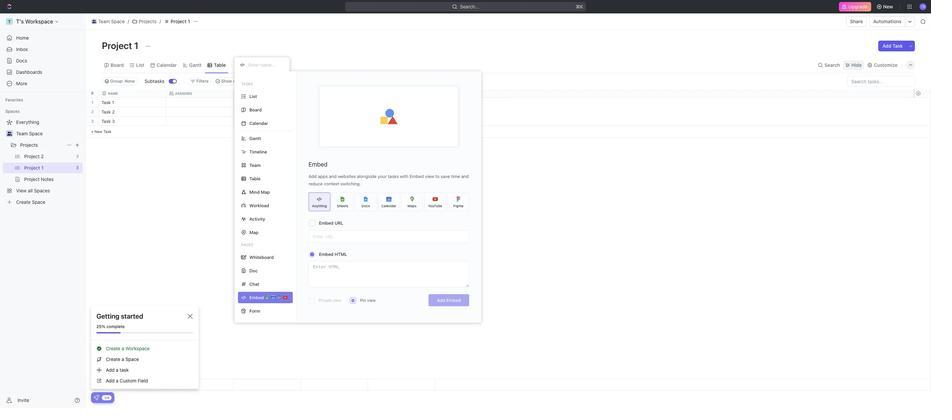 Task type: describe. For each thing, give the bounding box(es) containing it.
0 vertical spatial map
[[261, 190, 270, 195]]

0 horizontal spatial list
[[136, 62, 144, 68]]

share
[[851, 18, 863, 24]]

new button
[[874, 1, 898, 12]]

workspace
[[125, 346, 150, 352]]

favorites
[[5, 98, 23, 103]]

Enter name... field
[[248, 62, 284, 68]]

create a space
[[106, 357, 139, 363]]

embed for embed html
[[319, 252, 334, 257]]

1 horizontal spatial user group image
[[92, 20, 96, 23]]

3 inside press space to select this row. row
[[112, 119, 115, 124]]

press space to select this row. row containing ‎task 1
[[99, 98, 436, 108]]

view inside add apps and websites alongside your tasks with embed view to save time and reduce context switching.
[[425, 174, 434, 179]]

list link
[[135, 60, 144, 70]]

‎task for ‎task 2
[[102, 109, 111, 115]]

do for 3
[[244, 119, 250, 124]]

show closed
[[221, 79, 246, 84]]

1 vertical spatial task
[[102, 119, 111, 124]]

dashboards link
[[3, 67, 83, 78]]

add for add task
[[883, 43, 892, 49]]

new task
[[95, 129, 111, 134]]

closed
[[233, 79, 246, 84]]

2 horizontal spatial space
[[125, 357, 139, 363]]

form
[[250, 309, 260, 314]]

save
[[441, 174, 450, 179]]

1 vertical spatial projects link
[[20, 140, 64, 151]]

youtube
[[428, 204, 442, 208]]

add task button
[[879, 41, 907, 51]]

hide button
[[844, 60, 864, 70]]

pin
[[360, 298, 366, 303]]

25%
[[97, 325, 105, 330]]

team inside tree
[[16, 131, 28, 137]]

reduce
[[309, 181, 323, 187]]

websites
[[338, 174, 356, 179]]

1 vertical spatial table
[[250, 176, 261, 181]]

1 horizontal spatial projects link
[[130, 17, 158, 26]]

to do cell for task 3
[[234, 117, 301, 126]]

0 vertical spatial space
[[111, 18, 125, 24]]

tasks
[[241, 82, 253, 86]]

do for 1
[[244, 101, 250, 105]]

view for private view
[[333, 298, 342, 303]]

tree inside sidebar navigation
[[3, 117, 83, 208]]

context
[[324, 181, 339, 187]]

2 / from the left
[[160, 18, 161, 24]]

html
[[335, 252, 347, 257]]

add embed button
[[429, 295, 469, 307]]

user group image inside tree
[[7, 132, 12, 136]]

to do for ‎task 1
[[238, 101, 250, 105]]

favorites button
[[3, 96, 26, 104]]

search button
[[816, 60, 843, 70]]

‎task 2
[[102, 109, 115, 115]]

table link
[[213, 60, 226, 70]]

2 horizontal spatial calendar
[[382, 204, 397, 208]]

#
[[91, 91, 94, 96]]

embed inside add apps and websites alongside your tasks with embed view to save time and reduce context switching.
[[410, 174, 424, 179]]

1 horizontal spatial team space
[[98, 18, 125, 24]]

to do cell for ‎task 1
[[234, 98, 301, 107]]

‎task for ‎task 1
[[102, 100, 111, 105]]

sheets
[[337, 204, 349, 208]]

team space inside tree
[[16, 131, 43, 137]]

add for add a custom field
[[106, 378, 115, 384]]

create for create a workspace
[[106, 346, 120, 352]]

docs inside sidebar navigation
[[16, 58, 27, 64]]

Enter HTML text field
[[309, 262, 469, 288]]

onboarding checklist button image
[[94, 395, 99, 401]]

2 and from the left
[[461, 174, 469, 179]]

view for pin view
[[367, 298, 376, 303]]

url
[[335, 221, 343, 226]]

alongside
[[357, 174, 377, 179]]

a for task
[[116, 368, 118, 373]]

show closed button
[[213, 77, 249, 85]]

view button
[[234, 57, 256, 73]]

share button
[[847, 16, 867, 27]]

1 horizontal spatial calendar
[[250, 121, 268, 126]]

board link
[[109, 60, 124, 70]]

0 vertical spatial calendar
[[157, 62, 177, 68]]

getting
[[97, 313, 119, 320]]

inbox
[[16, 46, 28, 52]]

pin view
[[360, 298, 376, 303]]

home
[[16, 35, 29, 41]]

calendar link
[[155, 60, 177, 70]]

upgrade link
[[840, 2, 872, 11]]

1 and from the left
[[329, 174, 337, 179]]

task
[[120, 368, 129, 373]]

onboarding checklist button element
[[94, 395, 99, 401]]

0 horizontal spatial map
[[250, 230, 259, 235]]

0 vertical spatial board
[[111, 62, 124, 68]]

show
[[221, 79, 232, 84]]

invite
[[17, 398, 29, 403]]

1 horizontal spatial gantt
[[250, 136, 261, 141]]

field
[[138, 378, 148, 384]]

add for add apps and websites alongside your tasks with embed view to save time and reduce context switching.
[[309, 174, 317, 179]]

add apps and websites alongside your tasks with embed view to save time and reduce context switching.
[[309, 174, 469, 187]]

1 / from the left
[[128, 18, 129, 24]]

figma
[[454, 204, 464, 208]]

0 vertical spatial project 1
[[171, 18, 190, 24]]

chat
[[250, 282, 259, 287]]

to for ‎task 1
[[238, 101, 243, 105]]

private view
[[319, 298, 342, 303]]

embed for embed url
[[319, 221, 334, 226]]

0 vertical spatial projects
[[139, 18, 157, 24]]

your
[[378, 174, 387, 179]]

to inside add apps and websites alongside your tasks with embed view to save time and reduce context switching.
[[436, 174, 440, 179]]

⌘k
[[576, 4, 583, 9]]

Search tasks... text field
[[848, 76, 915, 86]]

to for task 3
[[238, 119, 243, 124]]

press space to select this row. row containing 1
[[86, 98, 99, 107]]

project 1 link
[[162, 17, 192, 26]]

customize
[[874, 62, 898, 68]]

to do for ‎task 2
[[238, 110, 250, 114]]

custom
[[120, 378, 137, 384]]

new for new task
[[95, 129, 102, 134]]

1 horizontal spatial list
[[250, 94, 257, 99]]

0 horizontal spatial gantt
[[189, 62, 202, 68]]

task for new task
[[103, 129, 111, 134]]

automations
[[874, 18, 902, 24]]

switching.
[[341, 181, 361, 187]]

0 vertical spatial team space link
[[90, 17, 126, 26]]

embed for embed
[[309, 161, 328, 168]]

grid containing ‎task 1
[[86, 89, 932, 391]]

workload
[[250, 203, 269, 208]]

add a task
[[106, 368, 129, 373]]



Task type: locate. For each thing, give the bounding box(es) containing it.
1 horizontal spatial view
[[367, 298, 376, 303]]

1 horizontal spatial 2
[[112, 109, 115, 115]]

1 vertical spatial docs
[[362, 204, 370, 208]]

1 vertical spatial team
[[16, 131, 28, 137]]

0 vertical spatial projects link
[[130, 17, 158, 26]]

mind map
[[250, 190, 270, 195]]

list down tasks
[[250, 94, 257, 99]]

2 for ‎task
[[112, 109, 115, 115]]

2 to do from the top
[[238, 110, 250, 114]]

0 vertical spatial gantt
[[189, 62, 202, 68]]

press space to select this row. row
[[86, 98, 99, 107], [99, 98, 436, 108], [86, 107, 99, 117], [99, 107, 436, 118], [86, 117, 99, 126], [99, 117, 436, 127], [99, 380, 436, 391]]

2 horizontal spatial view
[[425, 174, 434, 179]]

0 horizontal spatial projects
[[20, 142, 38, 148]]

embed url
[[319, 221, 343, 226]]

a up the task
[[122, 357, 124, 363]]

activity
[[250, 216, 265, 222]]

1 horizontal spatial and
[[461, 174, 469, 179]]

team
[[98, 18, 110, 24], [16, 131, 28, 137], [250, 163, 261, 168]]

0 vertical spatial user group image
[[92, 20, 96, 23]]

1 horizontal spatial new
[[884, 4, 894, 9]]

upgrade
[[849, 4, 868, 9]]

row group containing 1 2 3
[[86, 98, 99, 138]]

to do cell
[[234, 98, 301, 107], [234, 107, 301, 116], [234, 117, 301, 126]]

2 vertical spatial team
[[250, 163, 261, 168]]

time
[[451, 174, 460, 179]]

team space
[[98, 18, 125, 24], [16, 131, 43, 137]]

1/4
[[104, 396, 109, 400]]

space inside sidebar navigation
[[29, 131, 43, 137]]

sidebar navigation
[[0, 13, 86, 409]]

2 left the ‎task 2
[[91, 110, 94, 114]]

1 vertical spatial project 1
[[102, 40, 141, 51]]

task for add task
[[893, 43, 903, 49]]

a down add a task
[[116, 378, 118, 384]]

and up context
[[329, 174, 337, 179]]

0 vertical spatial team
[[98, 18, 110, 24]]

2 to do cell from the top
[[234, 107, 301, 116]]

3 to do cell from the top
[[234, 117, 301, 126]]

press space to select this row. row containing ‎task 2
[[99, 107, 436, 118]]

task down the ‎task 2
[[102, 119, 111, 124]]

spaces
[[5, 109, 20, 114]]

create up add a task
[[106, 357, 120, 363]]

map right mind
[[261, 190, 270, 195]]

task
[[893, 43, 903, 49], [102, 119, 111, 124], [103, 129, 111, 134]]

1 horizontal spatial docs
[[362, 204, 370, 208]]

0 vertical spatial create
[[106, 346, 120, 352]]

view button
[[234, 60, 256, 70]]

a for space
[[122, 357, 124, 363]]

docs
[[16, 58, 27, 64], [362, 204, 370, 208]]

task 3
[[102, 119, 115, 124]]

2 for 1
[[91, 110, 94, 114]]

2 ‎task from the top
[[102, 109, 111, 115]]

grid
[[86, 89, 932, 391]]

anything
[[312, 204, 327, 208]]

table up show
[[214, 62, 226, 68]]

inbox link
[[3, 44, 83, 55]]

1 vertical spatial do
[[244, 110, 250, 114]]

1 vertical spatial create
[[106, 357, 120, 363]]

task down task 3
[[103, 129, 111, 134]]

2 vertical spatial to do cell
[[234, 117, 301, 126]]

embed inside button
[[447, 298, 461, 303]]

row
[[99, 89, 436, 98]]

tree
[[3, 117, 83, 208]]

tasks
[[388, 174, 399, 179]]

1 2 3
[[91, 100, 94, 123]]

complete
[[107, 325, 125, 330]]

‎task up the ‎task 2
[[102, 100, 111, 105]]

do for 2
[[244, 110, 250, 114]]

list up subtasks button
[[136, 62, 144, 68]]

customize button
[[866, 60, 900, 70]]

map down activity
[[250, 230, 259, 235]]

1 horizontal spatial /
[[160, 18, 161, 24]]

‎task down ‎task 1 at the top left of the page
[[102, 109, 111, 115]]

0 vertical spatial ‎task
[[102, 100, 111, 105]]

0 vertical spatial docs
[[16, 58, 27, 64]]

0 horizontal spatial projects link
[[20, 140, 64, 151]]

user group image
[[92, 20, 96, 23], [7, 132, 12, 136]]

add embed
[[437, 298, 461, 303]]

0 horizontal spatial project
[[102, 40, 132, 51]]

create a workspace
[[106, 346, 150, 352]]

do
[[244, 101, 250, 105], [244, 110, 250, 114], [244, 119, 250, 124]]

team space link inside tree
[[16, 128, 81, 139]]

docs right sheets on the left of page
[[362, 204, 370, 208]]

1
[[188, 18, 190, 24], [134, 40, 139, 51], [112, 100, 114, 105], [92, 100, 93, 105]]

0 horizontal spatial 3
[[91, 119, 94, 123]]

automations button
[[870, 16, 905, 27]]

hide
[[852, 62, 862, 68]]

0 horizontal spatial user group image
[[7, 132, 12, 136]]

0 horizontal spatial team space link
[[16, 128, 81, 139]]

calendar left maps at the left
[[382, 204, 397, 208]]

1 vertical spatial to do cell
[[234, 107, 301, 116]]

0 vertical spatial to do
[[238, 101, 250, 105]]

subtasks
[[145, 78, 165, 84]]

board down tasks
[[250, 107, 262, 112]]

2 vertical spatial task
[[103, 129, 111, 134]]

add inside add apps and websites alongside your tasks with embed view to save time and reduce context switching.
[[309, 174, 317, 179]]

2 vertical spatial do
[[244, 119, 250, 124]]

3 left task 3
[[91, 119, 94, 123]]

with
[[400, 174, 409, 179]]

calendar up timeline
[[250, 121, 268, 126]]

0 horizontal spatial /
[[128, 18, 129, 24]]

project
[[171, 18, 187, 24], [102, 40, 132, 51]]

gantt
[[189, 62, 202, 68], [250, 136, 261, 141]]

1 vertical spatial map
[[250, 230, 259, 235]]

0 horizontal spatial team
[[16, 131, 28, 137]]

pages
[[241, 243, 253, 247]]

gantt up timeline
[[250, 136, 261, 141]]

25% complete
[[97, 325, 125, 330]]

search...
[[460, 4, 479, 9]]

private
[[319, 298, 332, 303]]

embed
[[309, 161, 328, 168], [410, 174, 424, 179], [319, 221, 334, 226], [319, 252, 334, 257], [447, 298, 461, 303]]

0 horizontal spatial space
[[29, 131, 43, 137]]

new for new
[[884, 4, 894, 9]]

1 ‎task from the top
[[102, 100, 111, 105]]

row inside grid
[[99, 89, 436, 98]]

team space link
[[90, 17, 126, 26], [16, 128, 81, 139]]

1 horizontal spatial team
[[98, 18, 110, 24]]

1 vertical spatial team space link
[[16, 128, 81, 139]]

new inside new button
[[884, 4, 894, 9]]

1 create from the top
[[106, 346, 120, 352]]

add for add a task
[[106, 368, 115, 373]]

0 horizontal spatial docs
[[16, 58, 27, 64]]

a for custom
[[116, 378, 118, 384]]

2 inside 1 2 3
[[91, 110, 94, 114]]

mind
[[250, 190, 260, 195]]

0 horizontal spatial 2
[[91, 110, 94, 114]]

1 vertical spatial to do
[[238, 110, 250, 114]]

1 horizontal spatial team space link
[[90, 17, 126, 26]]

projects link
[[130, 17, 158, 26], [20, 140, 64, 151]]

1 vertical spatial new
[[95, 129, 102, 134]]

to do cell for ‎task 2
[[234, 107, 301, 116]]

space
[[111, 18, 125, 24], [29, 131, 43, 137], [125, 357, 139, 363]]

0 horizontal spatial view
[[333, 298, 342, 303]]

2 vertical spatial calendar
[[382, 204, 397, 208]]

press space to select this row. row containing 3
[[86, 117, 99, 126]]

to for ‎task 2
[[238, 110, 243, 114]]

1 vertical spatial gantt
[[250, 136, 261, 141]]

add for add embed
[[437, 298, 445, 303]]

1 horizontal spatial space
[[111, 18, 125, 24]]

2 up task 3
[[112, 109, 115, 115]]

0 vertical spatial list
[[136, 62, 144, 68]]

0 vertical spatial to do cell
[[234, 98, 301, 107]]

started
[[121, 313, 143, 320]]

0 horizontal spatial board
[[111, 62, 124, 68]]

board
[[111, 62, 124, 68], [250, 107, 262, 112]]

1 horizontal spatial 3
[[112, 119, 115, 124]]

2 vertical spatial space
[[125, 357, 139, 363]]

1 vertical spatial user group image
[[7, 132, 12, 136]]

1 horizontal spatial board
[[250, 107, 262, 112]]

subtasks button
[[142, 76, 169, 87]]

0 vertical spatial table
[[214, 62, 226, 68]]

view left 'save'
[[425, 174, 434, 179]]

apps
[[318, 174, 328, 179]]

and right time
[[461, 174, 469, 179]]

doc
[[250, 268, 258, 274]]

projects inside tree
[[20, 142, 38, 148]]

3 do from the top
[[244, 119, 250, 124]]

1 horizontal spatial project
[[171, 18, 187, 24]]

add inside add embed button
[[437, 298, 445, 303]]

timeline
[[250, 149, 267, 155]]

whiteboard
[[250, 255, 274, 260]]

1 vertical spatial team space
[[16, 131, 43, 137]]

1 horizontal spatial projects
[[139, 18, 157, 24]]

getting started
[[97, 313, 143, 320]]

0 horizontal spatial project 1
[[102, 40, 141, 51]]

press space to select this row. row containing 2
[[86, 107, 99, 117]]

view
[[425, 174, 434, 179], [333, 298, 342, 303], [367, 298, 376, 303]]

1 vertical spatial list
[[250, 94, 257, 99]]

gantt left table link
[[189, 62, 202, 68]]

projects
[[139, 18, 157, 24], [20, 142, 38, 148]]

1 to do cell from the top
[[234, 98, 301, 107]]

0 horizontal spatial and
[[329, 174, 337, 179]]

1 do from the top
[[244, 101, 250, 105]]

0 vertical spatial do
[[244, 101, 250, 105]]

new
[[884, 4, 894, 9], [95, 129, 102, 134]]

1 vertical spatial calendar
[[250, 121, 268, 126]]

a
[[122, 346, 124, 352], [122, 357, 124, 363], [116, 368, 118, 373], [116, 378, 118, 384]]

0 vertical spatial new
[[884, 4, 894, 9]]

1 horizontal spatial table
[[250, 176, 261, 181]]

‎task 1
[[102, 100, 114, 105]]

row group
[[86, 98, 99, 138], [99, 98, 436, 138], [914, 98, 931, 138], [914, 380, 931, 391]]

0 vertical spatial task
[[893, 43, 903, 49]]

search
[[825, 62, 840, 68]]

1 vertical spatial board
[[250, 107, 262, 112]]

1 vertical spatial ‎task
[[102, 109, 111, 115]]

add inside add task button
[[883, 43, 892, 49]]

press space to select this row. row containing task 3
[[99, 117, 436, 127]]

map
[[261, 190, 270, 195], [250, 230, 259, 235]]

close image
[[188, 314, 193, 319]]

view
[[243, 62, 254, 68]]

table up mind
[[250, 176, 261, 181]]

3 to do from the top
[[238, 119, 250, 124]]

1 to do from the top
[[238, 101, 250, 105]]

table
[[214, 62, 226, 68], [250, 176, 261, 181]]

3 down the ‎task 2
[[112, 119, 115, 124]]

docs down inbox
[[16, 58, 27, 64]]

tree containing team space
[[3, 117, 83, 208]]

1 horizontal spatial project 1
[[171, 18, 190, 24]]

1 inside 1 2 3
[[92, 100, 93, 105]]

1 vertical spatial projects
[[20, 142, 38, 148]]

board left "list" link
[[111, 62, 124, 68]]

a left the task
[[116, 368, 118, 373]]

docs link
[[3, 55, 83, 66]]

task inside button
[[893, 43, 903, 49]]

embed html
[[319, 252, 347, 257]]

2 vertical spatial to do
[[238, 119, 250, 124]]

view right private on the bottom left of page
[[333, 298, 342, 303]]

2 do from the top
[[244, 110, 250, 114]]

row group containing ‎task 1
[[99, 98, 436, 138]]

2 horizontal spatial team
[[250, 163, 261, 168]]

0 vertical spatial team space
[[98, 18, 125, 24]]

0 horizontal spatial new
[[95, 129, 102, 134]]

add task
[[883, 43, 903, 49]]

cell
[[166, 98, 234, 107], [301, 98, 368, 107], [166, 107, 234, 116], [301, 107, 368, 116], [166, 117, 234, 126], [301, 117, 368, 126]]

new down task 3
[[95, 129, 102, 134]]

dashboards
[[16, 69, 42, 75]]

calendar up subtasks button
[[157, 62, 177, 68]]

gantt link
[[188, 60, 202, 70]]

a up create a space
[[122, 346, 124, 352]]

1 vertical spatial space
[[29, 131, 43, 137]]

task up customize
[[893, 43, 903, 49]]

list
[[136, 62, 144, 68], [250, 94, 257, 99]]

0 horizontal spatial team space
[[16, 131, 43, 137]]

add
[[883, 43, 892, 49], [309, 174, 317, 179], [437, 298, 445, 303], [106, 368, 115, 373], [106, 378, 115, 384]]

add a custom field
[[106, 378, 148, 384]]

create for create a space
[[106, 357, 120, 363]]

0 vertical spatial project
[[171, 18, 187, 24]]

to
[[238, 101, 243, 105], [238, 110, 243, 114], [238, 119, 243, 124], [436, 174, 440, 179]]

2
[[112, 109, 115, 115], [91, 110, 94, 114]]

and
[[329, 174, 337, 179], [461, 174, 469, 179]]

create up create a space
[[106, 346, 120, 352]]

view right pin
[[367, 298, 376, 303]]

a for workspace
[[122, 346, 124, 352]]

1 vertical spatial project
[[102, 40, 132, 51]]

Enter URL text field
[[309, 231, 469, 243]]

to do for task 3
[[238, 119, 250, 124]]

maps
[[408, 204, 417, 208]]

1 horizontal spatial map
[[261, 190, 270, 195]]

2 create from the top
[[106, 357, 120, 363]]

home link
[[3, 33, 83, 43]]

0 horizontal spatial calendar
[[157, 62, 177, 68]]

0 horizontal spatial table
[[214, 62, 226, 68]]

new up the automations
[[884, 4, 894, 9]]



Task type: vqa. For each thing, say whether or not it's contained in the screenshot.
bottom Dropdown menu image
no



